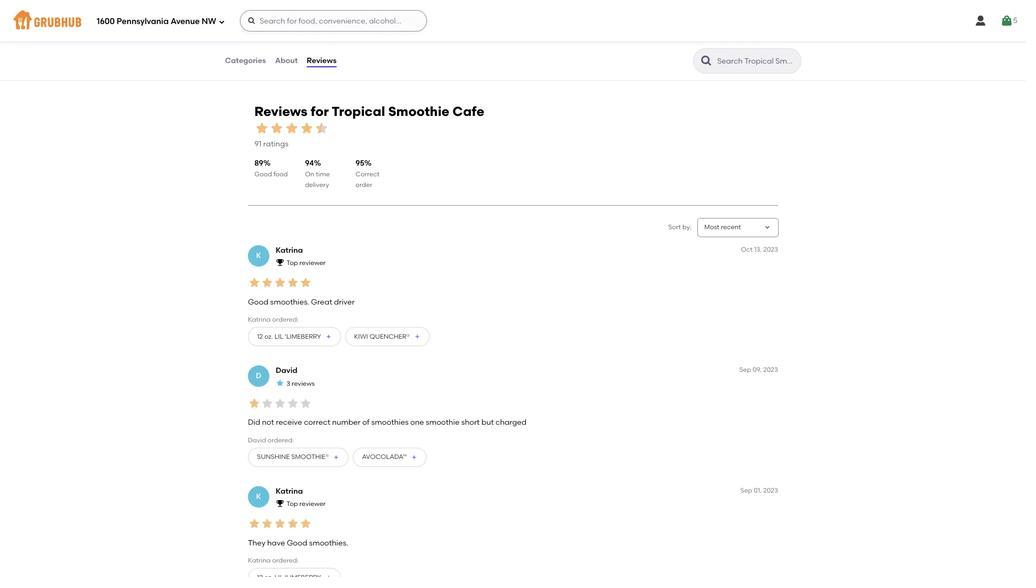 Task type: vqa. For each thing, say whether or not it's contained in the screenshot.
SUNSHINE SMOOTHIE® Button
yes



Task type: describe. For each thing, give the bounding box(es) containing it.
ratings for 91 ratings
[[263, 140, 289, 149]]

1600 pennsylvania avenue nw
[[97, 16, 216, 26]]

short
[[462, 418, 480, 427]]

ordered: for smoothies.
[[272, 316, 299, 324]]

katrina ordered: for smoothies.
[[248, 316, 299, 324]]

kiwi quencher®
[[354, 333, 410, 341]]

89 good food
[[255, 159, 288, 178]]

2023 for good smoothies. great driver
[[764, 246, 779, 253]]

categories button
[[225, 42, 267, 80]]

wawa
[[240, 8, 267, 19]]

have
[[267, 539, 285, 548]]

of
[[363, 418, 370, 427]]

for
[[311, 104, 329, 120]]

oct
[[741, 246, 753, 253]]

12 oz. lil 'limeberry
[[257, 333, 321, 341]]

94
[[305, 159, 314, 168]]

91 ratings
[[255, 140, 289, 149]]

ratings for 249 ratings
[[379, 48, 404, 57]]

but
[[482, 418, 494, 427]]

caret down icon image
[[764, 224, 772, 232]]

reviews
[[292, 380, 315, 388]]

20–35 for $1.99
[[622, 36, 641, 44]]

7 ratings
[[565, 48, 596, 57]]

reviews for reviews
[[307, 56, 337, 65]]

95 correct order
[[356, 159, 380, 189]]

2023 for they have good smoothies.
[[764, 487, 779, 495]]

most recent
[[705, 224, 742, 231]]

kiwi quencher® button
[[345, 327, 430, 347]]

correct
[[356, 171, 380, 178]]

david for david ordered:
[[248, 437, 266, 444]]

delivery for 30–40 min $2.99 delivery
[[448, 46, 473, 53]]

13,
[[755, 246, 762, 253]]

receive
[[276, 418, 302, 427]]

5
[[1014, 16, 1018, 25]]

katrina ordered: for have
[[248, 557, 299, 565]]

david for david
[[276, 367, 298, 376]]

3 reviews
[[287, 380, 315, 388]]

katrina up good smoothies. great driver
[[276, 246, 303, 255]]

smoothies
[[372, 418, 409, 427]]

oz.
[[265, 333, 273, 341]]

search icon image
[[701, 55, 713, 67]]

good smoothies. great driver
[[248, 298, 355, 307]]

david ordered:
[[248, 437, 294, 444]]

5 button
[[1001, 11, 1018, 30]]

avocolada™ button
[[353, 448, 427, 467]]

ordered: for not
[[268, 437, 294, 444]]

sort by:
[[669, 224, 692, 231]]

tropical
[[332, 104, 385, 120]]

not
[[727, 36, 738, 44]]

$1.99
[[622, 46, 637, 53]]

reviews for tropical smoothie cafe
[[255, 104, 485, 120]]

main navigation navigation
[[0, 0, 1027, 42]]

cafe
[[453, 104, 485, 120]]

30–40 min $2.99 delivery
[[431, 36, 473, 53]]

delivery for 94 on time delivery
[[305, 181, 329, 189]]

great
[[311, 298, 332, 307]]

reviewer for good
[[300, 501, 326, 508]]

95
[[356, 159, 365, 168]]

sort
[[669, 224, 681, 231]]

one
[[411, 418, 424, 427]]

plus icon image for 12 oz. lil 'limeberry
[[325, 334, 332, 340]]

3
[[287, 380, 290, 388]]

1 vertical spatial good
[[248, 298, 269, 307]]

quencher®
[[370, 333, 410, 341]]

oct 13, 2023
[[741, 246, 779, 253]]

avenue
[[171, 16, 200, 26]]

1 horizontal spatial svg image
[[975, 14, 988, 27]]

Sort by: field
[[705, 223, 742, 233]]

20–35 min $1.99 delivery
[[622, 36, 662, 53]]

89
[[255, 159, 264, 168]]

min inside 20–35 min $1.99 delivery
[[643, 36, 654, 44]]

most
[[705, 224, 720, 231]]

kiwi
[[354, 333, 368, 341]]

trophy icon image for have
[[276, 500, 285, 508]]

12
[[257, 333, 263, 341]]

about
[[275, 56, 298, 65]]

lil
[[275, 333, 284, 341]]

bagels
[[255, 23, 276, 30]]

0 horizontal spatial svg image
[[219, 18, 225, 25]]

time
[[316, 171, 330, 178]]

1600
[[97, 16, 115, 26]]

correct
[[304, 418, 331, 427]]

ordered: for have
[[272, 557, 299, 565]]

top reviewer for good
[[287, 501, 326, 508]]

nw
[[202, 16, 216, 26]]

categories
[[225, 56, 266, 65]]



Task type: locate. For each thing, give the bounding box(es) containing it.
recent
[[721, 224, 742, 231]]

top up good smoothies. great driver
[[287, 260, 298, 267]]

k
[[256, 251, 261, 260], [256, 492, 261, 501]]

1 reviewer from the top
[[300, 260, 326, 267]]

1 2023 from the top
[[764, 246, 779, 253]]

2 top from the top
[[287, 501, 298, 508]]

plus icon image inside kiwi quencher® button
[[415, 334, 421, 340]]

2023 right '13,'
[[764, 246, 779, 253]]

katrina ordered: up oz.
[[248, 316, 299, 324]]

1 k from the top
[[256, 251, 261, 260]]

2023 right 09,
[[764, 367, 779, 374]]

sunshine smoothie® button
[[248, 448, 349, 467]]

good down 89
[[255, 171, 272, 178]]

ordered: up sunshine
[[268, 437, 294, 444]]

1 vertical spatial trophy icon image
[[276, 500, 285, 508]]

min for 7 ratings
[[452, 36, 463, 44]]

1 vertical spatial 2023
[[764, 367, 779, 374]]

katrina ordered: down have
[[248, 557, 299, 565]]

katrina up 12
[[248, 316, 271, 324]]

charged
[[496, 418, 527, 427]]

delivery right $2.99 at the top of page
[[448, 46, 473, 53]]

top
[[287, 260, 298, 267], [287, 501, 298, 508]]

2 k from the top
[[256, 492, 261, 501]]

20–35 min $0.99 delivery
[[240, 36, 282, 53]]

20–35 inside "20–35 min $0.99 delivery"
[[240, 36, 259, 44]]

2 vertical spatial good
[[287, 539, 308, 548]]

2 20–35 from the left
[[622, 36, 641, 44]]

top reviewer
[[287, 260, 326, 267], [287, 501, 326, 508]]

min inside 30–40 min $2.99 delivery
[[452, 36, 463, 44]]

they
[[248, 539, 266, 548]]

sep for they have good smoothies.
[[741, 487, 753, 495]]

ratings right 'enough'
[[765, 36, 787, 44]]

k for they
[[256, 492, 261, 501]]

subscription pass image
[[240, 23, 251, 31]]

1 vertical spatial top reviewer
[[287, 501, 326, 508]]

number
[[332, 418, 361, 427]]

01,
[[754, 487, 762, 495]]

delivery inside 30–40 min $2.99 delivery
[[448, 46, 473, 53]]

1 horizontal spatial david
[[276, 367, 298, 376]]

1 vertical spatial katrina ordered:
[[248, 557, 299, 565]]

94 on time delivery
[[305, 159, 330, 189]]

about button
[[275, 42, 298, 80]]

top for have
[[287, 501, 298, 508]]

0 horizontal spatial david
[[248, 437, 266, 444]]

1 20–35 from the left
[[240, 36, 259, 44]]

ordered:
[[272, 316, 299, 324], [268, 437, 294, 444], [272, 557, 299, 565]]

$2.99
[[431, 46, 447, 53]]

k for good
[[256, 251, 261, 260]]

reviews for reviews for tropical smoothie cafe
[[255, 104, 308, 120]]

top reviewer for great
[[287, 260, 326, 267]]

1 vertical spatial smoothies.
[[309, 539, 348, 548]]

2 2023 from the top
[[764, 367, 779, 374]]

reviewer up great
[[300, 260, 326, 267]]

0 horizontal spatial svg image
[[247, 17, 256, 25]]

0 vertical spatial reviewer
[[300, 260, 326, 267]]

plus icon image for kiwi quencher®
[[415, 334, 421, 340]]

0 vertical spatial 2023
[[764, 246, 779, 253]]

delivery inside 20–35 min $1.99 delivery
[[638, 46, 662, 53]]

david up 3
[[276, 367, 298, 376]]

1 vertical spatial reviews
[[255, 104, 308, 120]]

reviewer for great
[[300, 260, 326, 267]]

smoothie
[[426, 418, 460, 427]]

top up they have good smoothies.
[[287, 501, 298, 508]]

20–35 up $0.99
[[240, 36, 259, 44]]

20–35 inside 20–35 min $1.99 delivery
[[622, 36, 641, 44]]

2 vertical spatial 2023
[[764, 487, 779, 495]]

sep left 09,
[[740, 367, 752, 374]]

trophy icon image for smoothies.
[[276, 258, 285, 267]]

delivery down time
[[305, 181, 329, 189]]

star icon image
[[362, 36, 370, 44], [370, 36, 379, 44], [379, 36, 387, 44], [387, 36, 396, 44], [396, 36, 404, 44], [553, 36, 561, 44], [561, 36, 570, 44], [570, 36, 578, 44], [578, 36, 587, 44], [578, 36, 587, 44], [587, 36, 596, 44], [255, 121, 270, 136], [270, 121, 285, 136], [285, 121, 299, 136], [299, 121, 314, 136], [314, 121, 329, 136], [314, 121, 329, 136], [248, 277, 261, 290], [261, 277, 274, 290], [274, 277, 287, 290], [287, 277, 299, 290], [299, 277, 312, 290], [276, 379, 285, 388], [248, 397, 261, 410], [261, 397, 274, 410], [274, 397, 287, 410], [287, 397, 299, 410], [299, 397, 312, 410], [248, 518, 261, 531], [261, 518, 274, 531], [274, 518, 287, 531], [287, 518, 299, 531], [299, 518, 312, 531]]

1 top from the top
[[287, 260, 298, 267]]

ordered: down have
[[272, 557, 299, 565]]

by:
[[683, 224, 692, 231]]

ratings right 91
[[263, 140, 289, 149]]

2 trophy icon image from the top
[[276, 500, 285, 508]]

1 top reviewer from the top
[[287, 260, 326, 267]]

ratings for 7 ratings
[[570, 48, 596, 57]]

avocolada™
[[362, 454, 407, 461]]

delivery inside 94 on time delivery
[[305, 181, 329, 189]]

plus icon image right quencher® at the left of the page
[[415, 334, 421, 340]]

svg image up "20–35 min $0.99 delivery"
[[247, 17, 256, 25]]

top for smoothies.
[[287, 260, 298, 267]]

plus icon image
[[325, 334, 332, 340], [415, 334, 421, 340], [333, 454, 340, 461], [411, 454, 418, 461], [325, 575, 332, 578]]

svg image left the 5 button in the right of the page
[[975, 14, 988, 27]]

0 horizontal spatial 20–35
[[240, 36, 259, 44]]

delivery for 20–35 min $1.99 delivery
[[638, 46, 662, 53]]

2023 for did not receive correct number of smoothies   one smoothie short but charged
[[764, 367, 779, 374]]

20–35 up the $1.99
[[622, 36, 641, 44]]

did not receive correct number of smoothies   one smoothie short but charged
[[248, 418, 527, 427]]

'limeberry
[[285, 333, 321, 341]]

0 vertical spatial ordered:
[[272, 316, 299, 324]]

they have good smoothies.
[[248, 539, 348, 548]]

0 vertical spatial k
[[256, 251, 261, 260]]

sep 01, 2023
[[741, 487, 779, 495]]

katrina
[[276, 246, 303, 255], [248, 316, 271, 324], [276, 487, 303, 496], [248, 557, 271, 565]]

did
[[248, 418, 260, 427]]

0 vertical spatial trophy icon image
[[276, 258, 285, 267]]

plus icon image right avocolada™
[[411, 454, 418, 461]]

0 vertical spatial david
[[276, 367, 298, 376]]

order
[[356, 181, 373, 189]]

reviews inside button
[[307, 56, 337, 65]]

top reviewer up good smoothies. great driver
[[287, 260, 326, 267]]

09,
[[753, 367, 762, 374]]

svg image
[[1001, 14, 1014, 27], [219, 18, 225, 25]]

249 ratings
[[365, 48, 404, 57]]

sunshine
[[257, 454, 290, 461]]

delivery
[[258, 46, 282, 53], [448, 46, 473, 53], [638, 46, 662, 53], [305, 181, 329, 189]]

svg image
[[975, 14, 988, 27], [247, 17, 256, 25]]

on
[[305, 171, 315, 178]]

0 vertical spatial sep
[[740, 367, 752, 374]]

reviews right about
[[307, 56, 337, 65]]

0 vertical spatial good
[[255, 171, 272, 178]]

0 vertical spatial smoothies.
[[270, 298, 310, 307]]

0 vertical spatial top reviewer
[[287, 260, 326, 267]]

20–35 for $0.99
[[240, 36, 259, 44]]

1 horizontal spatial 20–35
[[622, 36, 641, 44]]

pennsylvania
[[117, 16, 169, 26]]

katrina down the they
[[248, 557, 271, 565]]

enough
[[740, 36, 764, 44]]

2 min from the left
[[452, 36, 463, 44]]

plus icon image inside sunshine smoothie® button
[[333, 454, 340, 461]]

1 vertical spatial david
[[248, 437, 266, 444]]

svg image inside the 5 button
[[1001, 14, 1014, 27]]

20–35
[[240, 36, 259, 44], [622, 36, 641, 44]]

food
[[274, 171, 288, 178]]

ratings right 7
[[570, 48, 596, 57]]

Search for food, convenience, alcohol... search field
[[240, 10, 427, 32]]

3 2023 from the top
[[764, 487, 779, 495]]

0 vertical spatial top
[[287, 260, 298, 267]]

2 horizontal spatial min
[[643, 36, 654, 44]]

1 vertical spatial reviewer
[[300, 501, 326, 508]]

smoothies. right have
[[309, 539, 348, 548]]

sunshine smoothie®
[[257, 454, 329, 461]]

plus icon image down they have good smoothies.
[[325, 575, 332, 578]]

1 katrina ordered: from the top
[[248, 316, 299, 324]]

smoothie®
[[291, 454, 329, 461]]

1 vertical spatial top
[[287, 501, 298, 508]]

12 oz. lil 'limeberry button
[[248, 327, 341, 347]]

d
[[256, 372, 262, 381]]

reviews
[[307, 56, 337, 65], [255, 104, 308, 120]]

delivery for 20–35 min $0.99 delivery
[[258, 46, 282, 53]]

david down did
[[248, 437, 266, 444]]

3 min from the left
[[643, 36, 654, 44]]

katrina ordered:
[[248, 316, 299, 324], [248, 557, 299, 565]]

plus icon image inside avocolada™ button
[[411, 454, 418, 461]]

2 vertical spatial ordered:
[[272, 557, 299, 565]]

2023 right 01,
[[764, 487, 779, 495]]

wawa link
[[240, 8, 404, 20]]

sep 09, 2023
[[740, 367, 779, 374]]

good inside 89 good food
[[255, 171, 272, 178]]

sep
[[740, 367, 752, 374], [741, 487, 753, 495]]

plus icon image for sunshine smoothie®
[[333, 454, 340, 461]]

sep left 01,
[[741, 487, 753, 495]]

smoothies. left great
[[270, 298, 310, 307]]

good
[[255, 171, 272, 178], [248, 298, 269, 307], [287, 539, 308, 548]]

249
[[365, 48, 377, 57]]

2 reviewer from the top
[[300, 501, 326, 508]]

91
[[255, 140, 262, 149]]

trophy icon image up have
[[276, 500, 285, 508]]

min for 249 ratings
[[260, 36, 272, 44]]

1 min from the left
[[260, 36, 272, 44]]

$0.99
[[240, 46, 256, 53]]

reviewer up they have good smoothies.
[[300, 501, 326, 508]]

david
[[276, 367, 298, 376], [248, 437, 266, 444]]

top reviewer up they have good smoothies.
[[287, 501, 326, 508]]

delivery right the $1.99
[[638, 46, 662, 53]]

trophy icon image
[[276, 258, 285, 267], [276, 500, 285, 508]]

min inside "20–35 min $0.99 delivery"
[[260, 36, 272, 44]]

0 vertical spatial reviews
[[307, 56, 337, 65]]

ratings right 249
[[379, 48, 404, 57]]

smoothies.
[[270, 298, 310, 307], [309, 539, 348, 548]]

min
[[260, 36, 272, 44], [452, 36, 463, 44], [643, 36, 654, 44]]

plus icon image for avocolada™
[[411, 454, 418, 461]]

driver
[[334, 298, 355, 307]]

good up 12
[[248, 298, 269, 307]]

1 horizontal spatial svg image
[[1001, 14, 1014, 27]]

1 horizontal spatial min
[[452, 36, 463, 44]]

sep for did not receive correct number of smoothies   one smoothie short but charged
[[740, 367, 752, 374]]

1 vertical spatial k
[[256, 492, 261, 501]]

katrina down "sunshine smoothie®"
[[276, 487, 303, 496]]

ratings
[[765, 36, 787, 44], [379, 48, 404, 57], [570, 48, 596, 57], [263, 140, 289, 149]]

delivery up about
[[258, 46, 282, 53]]

plus icon image inside 12 oz. lil 'limeberry button
[[325, 334, 332, 340]]

0 horizontal spatial min
[[260, 36, 272, 44]]

2 top reviewer from the top
[[287, 501, 326, 508]]

ordered: up "12 oz. lil 'limeberry" on the bottom left
[[272, 316, 299, 324]]

0 vertical spatial katrina ordered:
[[248, 316, 299, 324]]

trophy icon image up good smoothies. great driver
[[276, 258, 285, 267]]

Search Tropical Smoothie Cafe  search field
[[717, 56, 798, 66]]

plus icon image right "smoothie®"
[[333, 454, 340, 461]]

delivery inside "20–35 min $0.99 delivery"
[[258, 46, 282, 53]]

not
[[262, 418, 274, 427]]

good right have
[[287, 539, 308, 548]]

2023
[[764, 246, 779, 253], [764, 367, 779, 374], [764, 487, 779, 495]]

1 vertical spatial ordered:
[[268, 437, 294, 444]]

1 trophy icon image from the top
[[276, 258, 285, 267]]

reviews up 91 ratings
[[255, 104, 308, 120]]

7
[[565, 48, 569, 57]]

plus icon image right the 'limeberry
[[325, 334, 332, 340]]

30–40
[[431, 36, 450, 44]]

2 katrina ordered: from the top
[[248, 557, 299, 565]]

smoothie
[[389, 104, 450, 120]]

not enough ratings
[[727, 36, 787, 44]]

1 vertical spatial sep
[[741, 487, 753, 495]]

reviews button
[[306, 42, 337, 80]]



